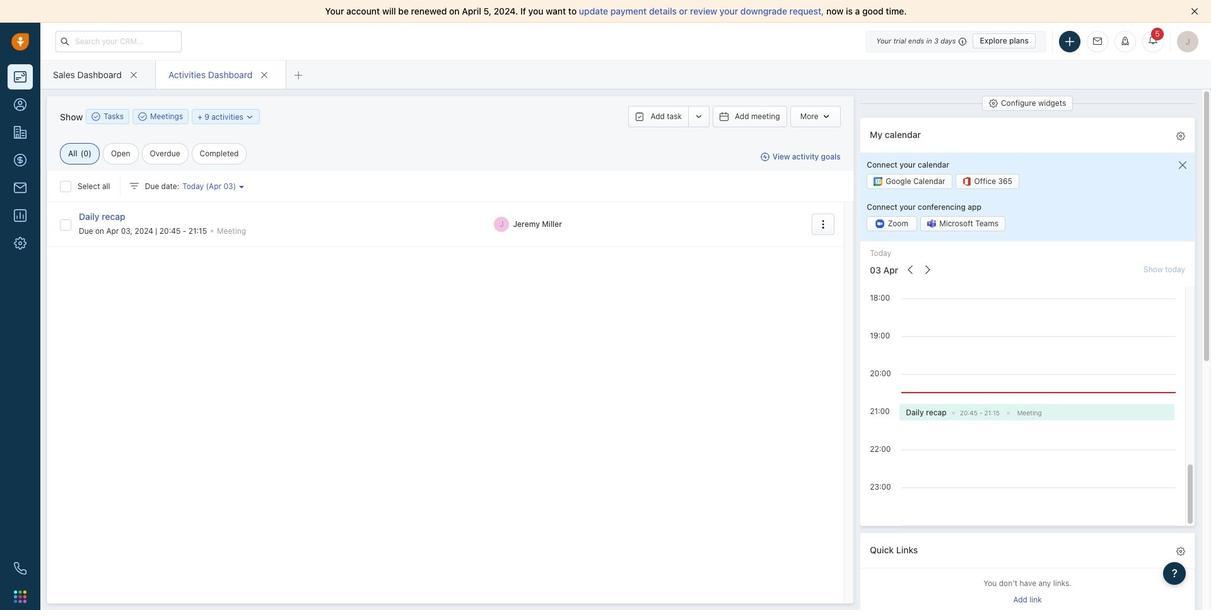 Task type: describe. For each thing, give the bounding box(es) containing it.
phone element
[[8, 556, 33, 582]]

send email image
[[1093, 37, 1102, 46]]

what's new image
[[1121, 36, 1130, 45]]

Search your CRM... text field
[[56, 31, 182, 52]]

phone image
[[14, 563, 26, 575]]



Task type: locate. For each thing, give the bounding box(es) containing it.
freshworks switcher image
[[14, 591, 26, 604]]

down image
[[246, 113, 254, 121]]

close image
[[1191, 8, 1199, 15]]



Task type: vqa. For each thing, say whether or not it's contained in the screenshot.
mng settings icon
no



